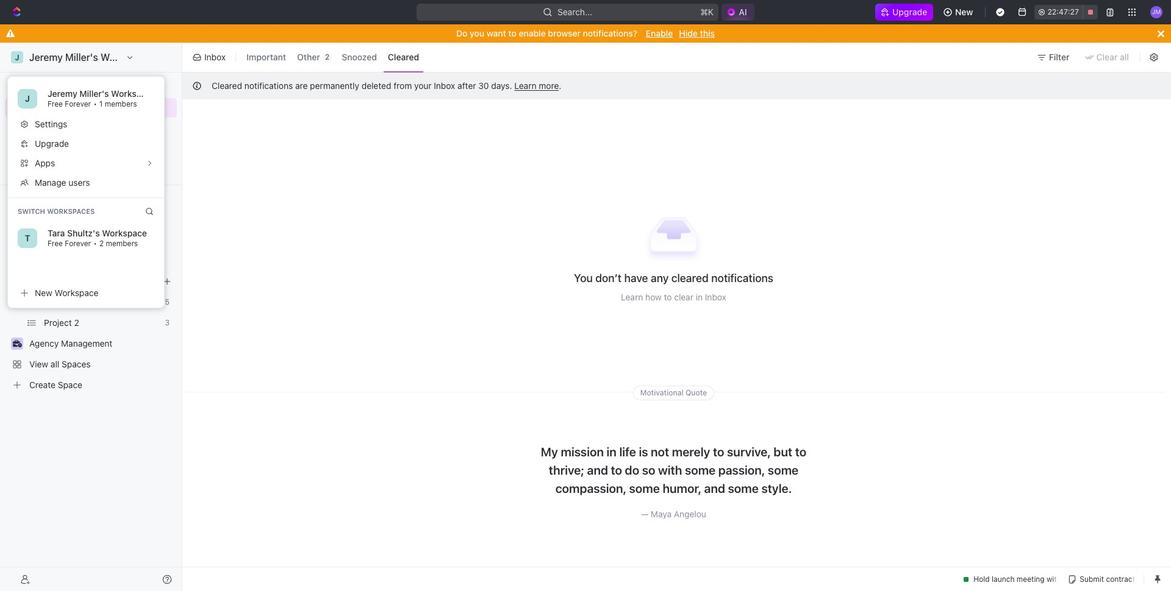 Task type: describe. For each thing, give the bounding box(es) containing it.
to right how
[[664, 292, 672, 303]]

snoozed
[[342, 52, 377, 62]]

settings
[[35, 119, 67, 129]]

tara
[[48, 228, 65, 238]]

j inside sidebar navigation
[[15, 53, 19, 62]]

other
[[297, 52, 320, 62]]

workspace for jeremy miller's workspace, , 'element' inside the sidebar navigation
[[101, 52, 151, 63]]

1 vertical spatial jeremy miller's workspace, , element
[[18, 89, 37, 109]]

life
[[619, 445, 636, 459]]

merely
[[672, 445, 710, 459]]

manage
[[35, 177, 66, 188]]

tree inside sidebar navigation
[[5, 231, 177, 395]]

dashboards link
[[5, 140, 177, 159]]

your
[[414, 81, 432, 91]]

0 vertical spatial in
[[696, 292, 703, 303]]

clear all
[[1096, 52, 1129, 62]]

1 vertical spatial j
[[25, 93, 30, 104]]

upgrade button
[[13, 134, 159, 154]]

don't
[[595, 272, 622, 285]]

favorites button
[[5, 193, 54, 207]]

humor,
[[663, 482, 701, 496]]

cleared for cleared notifications are permanently deleted from your inbox after 30 days. learn more .
[[212, 81, 242, 91]]

are
[[295, 81, 308, 91]]

but
[[774, 445, 792, 459]]

to right want
[[508, 28, 516, 38]]

switch
[[18, 207, 45, 215]]

1 vertical spatial 2
[[99, 239, 104, 248]]

0 vertical spatial notifications
[[244, 81, 293, 91]]

1 vertical spatial notifications
[[711, 272, 773, 285]]

dashboards
[[29, 144, 77, 154]]

— maya angelou
[[641, 509, 706, 520]]

upgrade link
[[875, 4, 933, 21]]

jeremy for the bottommost jeremy miller's workspace, , 'element'
[[48, 88, 77, 99]]

jeremy miller's workspace for the bottommost jeremy miller's workspace, , 'element'
[[48, 88, 156, 99]]

compassion,
[[555, 482, 626, 496]]

new for new workspace
[[35, 288, 52, 298]]

jeremy miller's workspace, , element inside sidebar navigation
[[11, 51, 23, 63]]

some down passion,
[[728, 482, 759, 496]]

new workspace button
[[13, 284, 159, 303]]

my
[[541, 445, 558, 459]]

to right merely
[[713, 445, 724, 459]]

new for new
[[955, 7, 973, 17]]

style.
[[761, 482, 792, 496]]

my mission in life is not merely to survive, but to thrive; and to do so with some passion, some compassion, some humor, and some style.
[[541, 445, 806, 496]]

docs link
[[5, 119, 177, 138]]

cleared button
[[384, 48, 423, 67]]

enable
[[646, 28, 673, 38]]

learn how to clear in inbox link
[[621, 292, 726, 303]]

to right but
[[795, 445, 806, 459]]

notifications?
[[583, 28, 637, 38]]

members for miller's
[[105, 99, 137, 109]]

motivational quote
[[640, 389, 707, 398]]

days.
[[491, 81, 512, 91]]

want
[[487, 28, 506, 38]]

hide
[[679, 28, 698, 38]]

in inside my mission in life is not merely to survive, but to thrive; and to do so with some passion, some compassion, some humor, and some style.
[[607, 445, 617, 459]]

manage users
[[35, 177, 90, 188]]

22:47:27 button
[[1035, 5, 1098, 20]]

deleted
[[362, 81, 391, 91]]

mission
[[561, 445, 604, 459]]

maya
[[651, 509, 672, 520]]

other 2
[[297, 52, 330, 62]]

to left do
[[611, 464, 622, 478]]

all
[[1120, 52, 1129, 62]]

—
[[641, 509, 648, 520]]

sidebar navigation
[[0, 43, 182, 592]]

enable
[[519, 28, 546, 38]]

t
[[25, 233, 30, 243]]

survive,
[[727, 445, 771, 459]]

clear
[[1096, 52, 1118, 62]]

jeremy for jeremy miller's workspace, , 'element' inside the sidebar navigation
[[29, 52, 63, 63]]

inbox inside sidebar navigation
[[29, 102, 51, 113]]

users
[[68, 177, 90, 188]]

workspaces
[[47, 207, 95, 215]]

tara shultz's workspace
[[48, 228, 147, 238]]

more
[[539, 81, 559, 91]]



Task type: locate. For each thing, give the bounding box(es) containing it.
1 vertical spatial learn
[[621, 292, 643, 303]]

free forever down tara
[[48, 239, 91, 248]]

workspace down shultz's
[[55, 288, 98, 298]]

docs
[[29, 123, 49, 134]]

learn how to clear in inbox
[[621, 292, 726, 303]]

you
[[574, 272, 593, 285]]

apps
[[35, 158, 55, 168]]

jeremy up home
[[29, 52, 63, 63]]

do
[[456, 28, 467, 38]]

jeremy miller's workspace
[[29, 52, 151, 63], [48, 88, 156, 99]]

free forever
[[48, 99, 91, 109], [48, 239, 91, 248]]

0 vertical spatial jeremy
[[29, 52, 63, 63]]

with
[[658, 464, 682, 478]]

0 horizontal spatial new
[[35, 288, 52, 298]]

inbox link
[[5, 98, 177, 118]]

jeremy miller's workspace up home link
[[29, 52, 151, 63]]

0 vertical spatial learn
[[514, 81, 536, 91]]

1 free forever from the top
[[48, 99, 91, 109]]

jeremy miller's workspace up 1
[[48, 88, 156, 99]]

forever
[[65, 99, 91, 109], [65, 239, 91, 248]]

new inside new button
[[955, 7, 973, 17]]

.
[[559, 81, 561, 91]]

jeremy miller's workspace for jeremy miller's workspace, , 'element' inside the sidebar navigation
[[29, 52, 151, 63]]

0 vertical spatial free
[[48, 99, 63, 109]]

shultz's
[[67, 228, 100, 238]]

thrive;
[[549, 464, 584, 478]]

1 vertical spatial new
[[35, 288, 52, 298]]

2
[[325, 52, 330, 62], [99, 239, 104, 248]]

notifications right cleared
[[711, 272, 773, 285]]

0 vertical spatial free forever
[[48, 99, 91, 109]]

is
[[639, 445, 648, 459]]

new workspace
[[35, 288, 98, 298]]

to
[[508, 28, 516, 38], [664, 292, 672, 303], [713, 445, 724, 459], [795, 445, 806, 459], [611, 464, 622, 478]]

and down passion,
[[704, 482, 725, 496]]

free forever for tara
[[48, 239, 91, 248]]

1 horizontal spatial 2
[[325, 52, 330, 62]]

free forever up settings button
[[48, 99, 91, 109]]

j
[[15, 53, 19, 62], [25, 93, 30, 104]]

jeremy miller's workspace inside sidebar navigation
[[29, 52, 151, 63]]

and up compassion,
[[587, 464, 608, 478]]

free forever for jeremy
[[48, 99, 91, 109]]

search...
[[558, 7, 592, 17]]

workspace inside button
[[55, 288, 98, 298]]

settings button
[[13, 115, 159, 134]]

important button
[[242, 48, 290, 67]]

⌘k
[[700, 7, 714, 17]]

1 horizontal spatial learn
[[621, 292, 643, 303]]

cleared for cleared
[[388, 52, 419, 62]]

1 vertical spatial free
[[48, 239, 63, 248]]

motivational
[[640, 389, 684, 398]]

1 horizontal spatial new
[[955, 7, 973, 17]]

any
[[651, 272, 669, 285]]

forever down home link
[[65, 99, 91, 109]]

1 horizontal spatial upgrade
[[892, 7, 927, 17]]

you don't have any cleared notifications
[[574, 272, 773, 285]]

home
[[29, 82, 53, 92]]

members down the tara shultz's workspace
[[106, 239, 138, 248]]

new inside new workspace button
[[35, 288, 52, 298]]

angelou
[[674, 509, 706, 520]]

1 vertical spatial in
[[607, 445, 617, 459]]

in right clear
[[696, 292, 703, 303]]

2 free forever from the top
[[48, 239, 91, 248]]

learn left more
[[514, 81, 536, 91]]

switch workspaces
[[18, 207, 95, 215]]

1 horizontal spatial and
[[704, 482, 725, 496]]

0 vertical spatial and
[[587, 464, 608, 478]]

workspace for the bottommost jeremy miller's workspace, , 'element'
[[111, 88, 156, 99]]

inbox
[[204, 52, 226, 62], [434, 81, 455, 91], [29, 102, 51, 113], [705, 292, 726, 303]]

important
[[246, 52, 286, 62]]

clear all button
[[1079, 48, 1136, 67]]

0 horizontal spatial notifications
[[244, 81, 293, 91]]

1 horizontal spatial notifications
[[711, 272, 773, 285]]

learn more link
[[514, 81, 559, 91]]

upgrade left new button
[[892, 7, 927, 17]]

1 members
[[99, 99, 137, 109]]

0 vertical spatial j
[[15, 53, 19, 62]]

1 vertical spatial upgrade
[[35, 138, 69, 149]]

snoozed button
[[337, 48, 381, 67]]

some down but
[[768, 464, 798, 478]]

home link
[[5, 77, 177, 97]]

permanently
[[310, 81, 359, 91]]

from
[[394, 81, 412, 91]]

miller's
[[65, 52, 98, 63], [80, 88, 109, 99]]

1 forever from the top
[[65, 99, 91, 109]]

members right 1
[[105, 99, 137, 109]]

workspace inside sidebar navigation
[[101, 52, 151, 63]]

cleared
[[388, 52, 419, 62], [212, 81, 242, 91]]

tab list
[[240, 40, 426, 74]]

inbox left important
[[204, 52, 226, 62]]

free down tara
[[48, 239, 63, 248]]

this
[[700, 28, 715, 38]]

0 horizontal spatial in
[[607, 445, 617, 459]]

cleared notifications are permanently deleted from your inbox after 30 days. learn more .
[[212, 81, 561, 91]]

cleared
[[671, 272, 709, 285]]

jeremy
[[29, 52, 63, 63], [48, 88, 77, 99]]

22:47:27
[[1047, 7, 1079, 16]]

tab list containing important
[[240, 40, 426, 74]]

2 right other
[[325, 52, 330, 62]]

1 horizontal spatial in
[[696, 292, 703, 303]]

2 free from the top
[[48, 239, 63, 248]]

1
[[99, 99, 103, 109]]

0 horizontal spatial learn
[[514, 81, 536, 91]]

1 free from the top
[[48, 99, 63, 109]]

workspace up 1 members at the top of the page
[[111, 88, 156, 99]]

do
[[625, 464, 639, 478]]

1 vertical spatial cleared
[[212, 81, 242, 91]]

miller's up 1
[[80, 88, 109, 99]]

workspace up home link
[[101, 52, 151, 63]]

manage users button
[[13, 173, 159, 193]]

spaces
[[10, 216, 36, 225]]

1 vertical spatial jeremy
[[48, 88, 77, 99]]

0 vertical spatial forever
[[65, 99, 91, 109]]

inbox right clear
[[705, 292, 726, 303]]

new right upgrade link on the top right of page
[[955, 7, 973, 17]]

notifications
[[244, 81, 293, 91], [711, 272, 773, 285]]

forever down shultz's
[[65, 239, 91, 248]]

free for tara
[[48, 239, 63, 248]]

workspace for "tara shultz's workspace, ," element
[[102, 228, 147, 238]]

new button
[[938, 2, 980, 22]]

forever for miller's
[[65, 99, 91, 109]]

so
[[642, 464, 655, 478]]

2 down the tara shultz's workspace
[[99, 239, 104, 248]]

1 vertical spatial free forever
[[48, 239, 91, 248]]

0 horizontal spatial and
[[587, 464, 608, 478]]

not
[[651, 445, 669, 459]]

0 vertical spatial cleared
[[388, 52, 419, 62]]

miller's inside sidebar navigation
[[65, 52, 98, 63]]

1 vertical spatial jeremy miller's workspace
[[48, 88, 156, 99]]

learn
[[514, 81, 536, 91], [621, 292, 643, 303]]

0 vertical spatial new
[[955, 7, 973, 17]]

in
[[696, 292, 703, 303], [607, 445, 617, 459]]

1 vertical spatial forever
[[65, 239, 91, 248]]

free up settings
[[48, 99, 63, 109]]

browser
[[548, 28, 581, 38]]

0 horizontal spatial cleared
[[212, 81, 242, 91]]

0 horizontal spatial upgrade
[[35, 138, 69, 149]]

inbox right your
[[434, 81, 455, 91]]

some down merely
[[685, 464, 716, 478]]

upgrade inside button
[[35, 138, 69, 149]]

workspace
[[101, 52, 151, 63], [111, 88, 156, 99], [102, 228, 147, 238], [55, 288, 98, 298]]

miller's up home link
[[65, 52, 98, 63]]

2 forever from the top
[[65, 239, 91, 248]]

1 vertical spatial and
[[704, 482, 725, 496]]

how
[[645, 292, 662, 303]]

0 vertical spatial 2
[[325, 52, 330, 62]]

in left life
[[607, 445, 617, 459]]

new down "tara shultz's workspace, ," element
[[35, 288, 52, 298]]

members for shultz's
[[106, 239, 138, 248]]

1 vertical spatial miller's
[[80, 88, 109, 99]]

do you want to enable browser notifications? enable hide this
[[456, 28, 715, 38]]

jeremy up settings
[[48, 88, 77, 99]]

1 horizontal spatial j
[[25, 93, 30, 104]]

after
[[458, 81, 476, 91]]

some down so
[[629, 482, 660, 496]]

you
[[470, 28, 484, 38]]

learn down have
[[621, 292, 643, 303]]

0 vertical spatial upgrade
[[892, 7, 927, 17]]

0 horizontal spatial j
[[15, 53, 19, 62]]

2 inside 'other 2'
[[325, 52, 330, 62]]

and
[[587, 464, 608, 478], [704, 482, 725, 496]]

forever for shultz's
[[65, 239, 91, 248]]

workspace up 2 members
[[102, 228, 147, 238]]

apps button
[[13, 154, 159, 173]]

quote
[[686, 389, 707, 398]]

1 vertical spatial members
[[106, 239, 138, 248]]

free for jeremy
[[48, 99, 63, 109]]

0 vertical spatial members
[[105, 99, 137, 109]]

30
[[478, 81, 489, 91]]

tree
[[5, 231, 177, 395]]

jeremy inside sidebar navigation
[[29, 52, 63, 63]]

new
[[955, 7, 973, 17], [35, 288, 52, 298]]

0 vertical spatial miller's
[[65, 52, 98, 63]]

1 horizontal spatial cleared
[[388, 52, 419, 62]]

tara shultz's workspace, , element
[[18, 229, 37, 248]]

0 vertical spatial jeremy miller's workspace
[[29, 52, 151, 63]]

cleared inside "button"
[[388, 52, 419, 62]]

0 vertical spatial jeremy miller's workspace, , element
[[11, 51, 23, 63]]

inbox up settings
[[29, 102, 51, 113]]

2 members
[[99, 239, 138, 248]]

have
[[624, 272, 648, 285]]

jeremy miller's workspace, , element
[[11, 51, 23, 63], [18, 89, 37, 109]]

upgrade down settings
[[35, 138, 69, 149]]

0 horizontal spatial 2
[[99, 239, 104, 248]]

notifications down important button
[[244, 81, 293, 91]]

passion,
[[718, 464, 765, 478]]



Task type: vqa. For each thing, say whether or not it's contained in the screenshot.
Engagements in the tree
no



